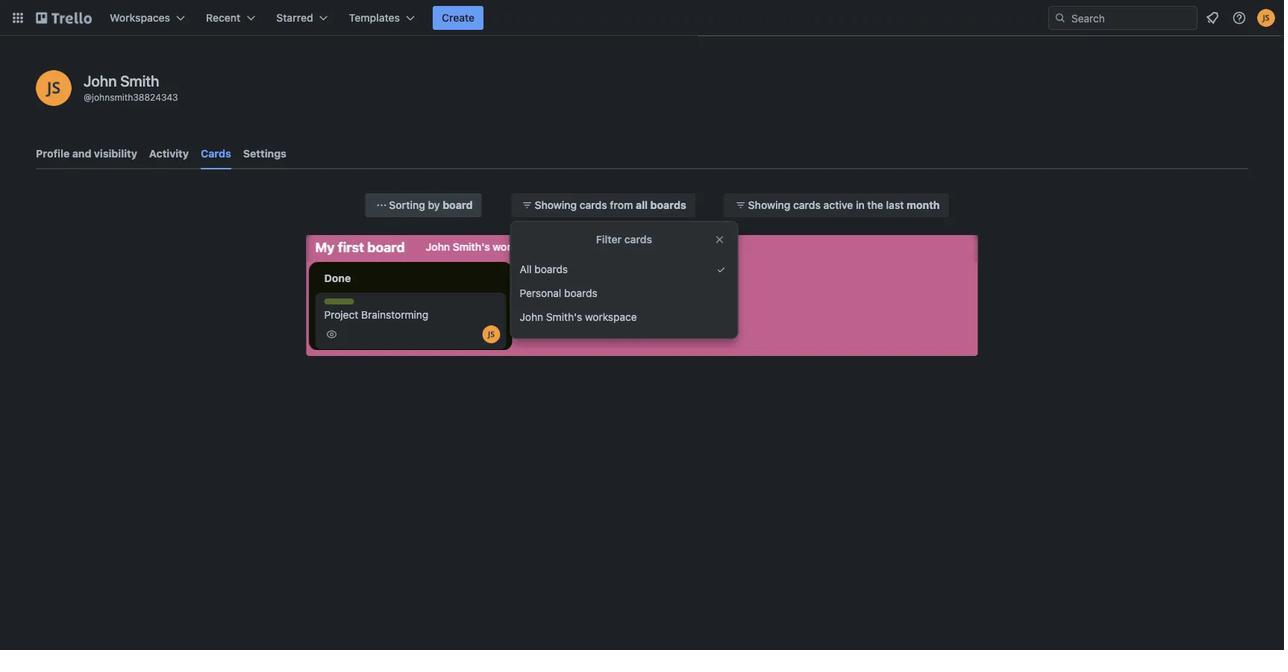 Task type: describe. For each thing, give the bounding box(es) containing it.
all
[[636, 199, 648, 211]]

recent button
[[197, 6, 264, 30]]

1 vertical spatial sm image
[[324, 327, 339, 342]]

from
[[610, 199, 633, 211]]

personal
[[520, 287, 562, 299]]

sorting by board
[[389, 199, 473, 211]]

0 vertical spatial boards
[[651, 199, 687, 211]]

showing cards from all boards
[[535, 199, 687, 211]]

1 horizontal spatial smith's
[[546, 311, 582, 323]]

cards for active
[[793, 199, 821, 211]]

profile
[[36, 147, 70, 160]]

last
[[886, 199, 904, 211]]

starred button
[[267, 6, 337, 30]]

all
[[520, 263, 532, 275]]

my first board
[[315, 239, 405, 255]]

john inside john smith @ johnsmith38824343
[[84, 72, 117, 89]]

1 vertical spatial john smith's workspace
[[520, 311, 637, 323]]

create button
[[433, 6, 484, 30]]

activity link
[[149, 140, 189, 167]]

sm image for showing
[[734, 198, 748, 213]]

templates button
[[340, 6, 424, 30]]

personal boards
[[520, 287, 598, 299]]

0 vertical spatial john smith's workspace
[[426, 241, 546, 253]]

1 vertical spatial john smith's workspace link
[[511, 305, 738, 329]]

brainstorming
[[361, 309, 429, 321]]

create
[[442, 12, 475, 24]]

filter
[[596, 233, 622, 246]]

the
[[868, 199, 884, 211]]

cards link
[[201, 140, 231, 169]]

ideas
[[324, 299, 351, 310]]

open information menu image
[[1232, 10, 1247, 25]]

smith
[[120, 72, 159, 89]]

my first board link
[[306, 235, 414, 259]]

0 vertical spatial workspace
[[493, 241, 546, 253]]

activity
[[149, 147, 189, 160]]

filter cards
[[596, 233, 653, 246]]

board for sorting by board
[[443, 199, 473, 211]]

profile and visibility
[[36, 147, 137, 160]]

sm image for sorting
[[374, 198, 389, 213]]



Task type: locate. For each thing, give the bounding box(es) containing it.
all boards link
[[511, 258, 738, 281]]

1 horizontal spatial cards
[[625, 233, 653, 246]]

search image
[[1055, 12, 1067, 24]]

john smith's workspace link
[[417, 235, 555, 259], [511, 305, 738, 329]]

smith's down personal boards at top
[[546, 311, 582, 323]]

1 horizontal spatial sm image
[[714, 262, 729, 277]]

boards up personal boards at top
[[535, 263, 568, 275]]

1 horizontal spatial john smith (johnsmith38824343) image
[[483, 325, 501, 343]]

john smith's workspace down personal boards at top
[[520, 311, 637, 323]]

john smith's workspace link up all
[[417, 235, 555, 259]]

0 horizontal spatial sm image
[[324, 327, 339, 342]]

1 showing from the left
[[535, 199, 577, 211]]

sm image up all
[[520, 198, 535, 213]]

1 vertical spatial john
[[426, 241, 450, 253]]

cards left from
[[580, 199, 607, 211]]

boards for all boards
[[535, 263, 568, 275]]

boards for personal boards
[[564, 287, 598, 299]]

settings link
[[243, 140, 287, 167]]

0 vertical spatial board
[[443, 199, 473, 211]]

0 vertical spatial sm image
[[520, 198, 535, 213]]

in
[[856, 199, 865, 211]]

showing for showing cards active in the last month
[[748, 199, 791, 211]]

john smith (johnsmith38824343) image
[[36, 70, 72, 106], [483, 325, 501, 343]]

2 vertical spatial boards
[[564, 287, 598, 299]]

Search field
[[1049, 6, 1198, 30]]

cards
[[201, 147, 231, 160]]

john down personal
[[520, 311, 544, 323]]

john smith's workspace
[[426, 241, 546, 253], [520, 311, 637, 323]]

john smith's workspace up all
[[426, 241, 546, 253]]

showing up all boards
[[535, 199, 577, 211]]

board
[[443, 199, 473, 211], [367, 239, 405, 255]]

workspace down personal boards link
[[585, 311, 637, 323]]

ideas project brainstorming
[[324, 299, 429, 321]]

0 horizontal spatial workspace
[[493, 241, 546, 253]]

cards for from
[[580, 199, 607, 211]]

1 horizontal spatial board
[[443, 199, 473, 211]]

1 vertical spatial boards
[[535, 263, 568, 275]]

0 horizontal spatial showing
[[535, 199, 577, 211]]

showing
[[535, 199, 577, 211], [748, 199, 791, 211]]

workspace up all
[[493, 241, 546, 253]]

0 vertical spatial john
[[84, 72, 117, 89]]

cards
[[580, 199, 607, 211], [793, 199, 821, 211], [625, 233, 653, 246]]

board for my first board
[[367, 239, 405, 255]]

my
[[315, 239, 335, 255]]

month
[[907, 199, 940, 211]]

board right first
[[367, 239, 405, 255]]

sm image
[[520, 198, 535, 213], [324, 327, 339, 342]]

recent
[[206, 12, 241, 24]]

0 horizontal spatial smith's
[[453, 241, 490, 253]]

smith's
[[453, 241, 490, 253], [546, 311, 582, 323]]

personal boards link
[[511, 281, 738, 305]]

sm image down project
[[324, 327, 339, 342]]

profile and visibility link
[[36, 140, 137, 167]]

2 horizontal spatial cards
[[793, 199, 821, 211]]

1 horizontal spatial sm image
[[520, 198, 535, 213]]

1 vertical spatial john smith (johnsmith38824343) image
[[483, 325, 501, 343]]

2 horizontal spatial john
[[520, 311, 544, 323]]

and
[[72, 147, 91, 160]]

workspaces button
[[101, 6, 194, 30]]

1 vertical spatial smith's
[[546, 311, 582, 323]]

active
[[824, 199, 853, 211]]

all boards
[[520, 263, 568, 275]]

workspace
[[493, 241, 546, 253], [585, 311, 637, 323]]

workspaces
[[110, 12, 170, 24]]

@
[[84, 92, 92, 102]]

john smith @ johnsmith38824343
[[84, 72, 178, 102]]

0 horizontal spatial sm image
[[374, 198, 389, 213]]

board right the by
[[443, 199, 473, 211]]

john up @
[[84, 72, 117, 89]]

cards left active
[[793, 199, 821, 211]]

john down the by
[[426, 241, 450, 253]]

done
[[324, 272, 351, 284]]

1 vertical spatial board
[[367, 239, 405, 255]]

showing left active
[[748, 199, 791, 211]]

boards
[[651, 199, 687, 211], [535, 263, 568, 275], [564, 287, 598, 299]]

smith's down sorting by board
[[453, 241, 490, 253]]

boards right personal
[[564, 287, 598, 299]]

primary element
[[0, 0, 1285, 36]]

sm image inside all boards link
[[714, 262, 729, 277]]

sorting
[[389, 199, 425, 211]]

0 horizontal spatial board
[[367, 239, 405, 255]]

john smith (johnsmith38824343) image
[[1258, 9, 1276, 27]]

boards right all on the top of the page
[[651, 199, 687, 211]]

showing for showing cards from all boards
[[535, 199, 577, 211]]

0 vertical spatial john smith's workspace link
[[417, 235, 555, 259]]

0 horizontal spatial john
[[84, 72, 117, 89]]

john smith's workspace link down all boards link
[[511, 305, 738, 329]]

sm image
[[374, 198, 389, 213], [734, 198, 748, 213], [714, 262, 729, 277]]

color: lime, title: "ideas" element
[[324, 299, 354, 310]]

showing cards active in the last month
[[748, 199, 940, 211]]

johnsmith38824343
[[92, 92, 178, 102]]

1 vertical spatial workspace
[[585, 311, 637, 323]]

visibility
[[94, 147, 137, 160]]

0 notifications image
[[1204, 9, 1222, 27]]

project
[[324, 309, 358, 321]]

0 vertical spatial john smith (johnsmith38824343) image
[[36, 70, 72, 106]]

2 showing from the left
[[748, 199, 791, 211]]

cards right filter
[[625, 233, 653, 246]]

starred
[[276, 12, 313, 24]]

0 horizontal spatial cards
[[580, 199, 607, 211]]

2 horizontal spatial sm image
[[734, 198, 748, 213]]

by
[[428, 199, 440, 211]]

back to home image
[[36, 6, 92, 30]]

first
[[338, 239, 364, 255]]

1 horizontal spatial john
[[426, 241, 450, 253]]

0 horizontal spatial john smith (johnsmith38824343) image
[[36, 70, 72, 106]]

2 vertical spatial john
[[520, 311, 544, 323]]

0 vertical spatial smith's
[[453, 241, 490, 253]]

templates
[[349, 12, 400, 24]]

john
[[84, 72, 117, 89], [426, 241, 450, 253], [520, 311, 544, 323]]

settings
[[243, 147, 287, 160]]

1 horizontal spatial workspace
[[585, 311, 637, 323]]

1 horizontal spatial showing
[[748, 199, 791, 211]]



Task type: vqa. For each thing, say whether or not it's contained in the screenshot.
Recent dropdown button
yes



